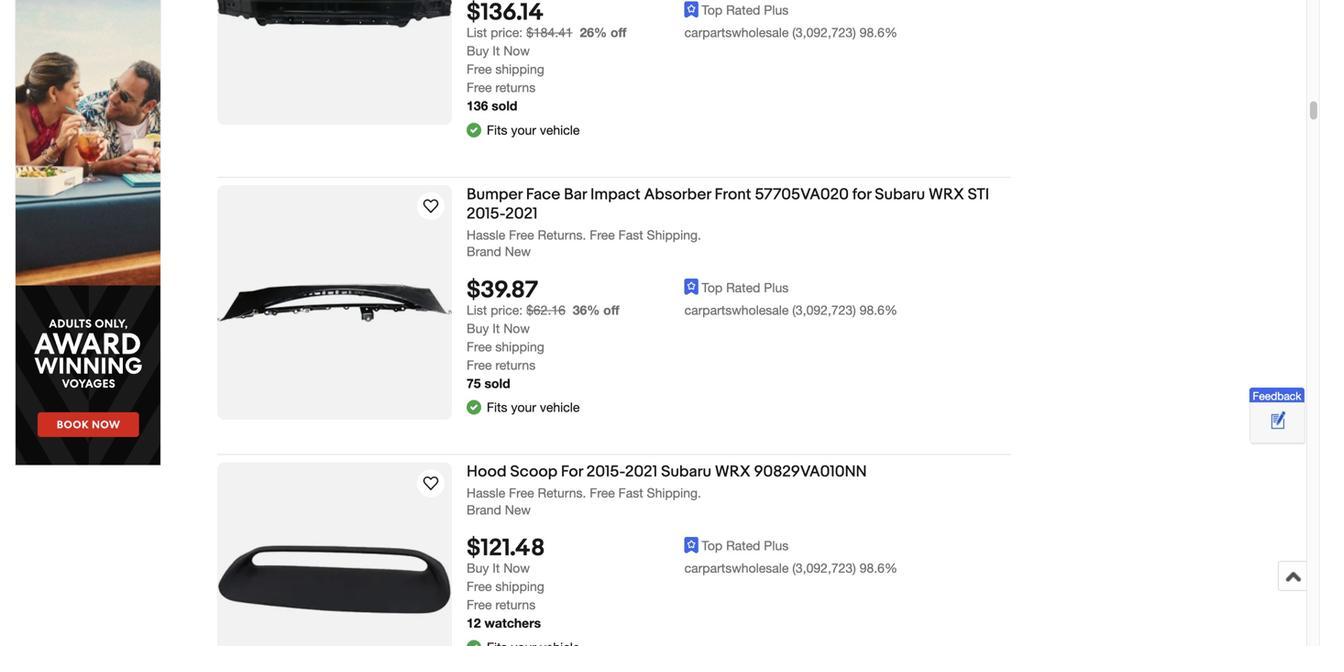 Task type: vqa. For each thing, say whether or not it's contained in the screenshot.
the bottommost Customer
no



Task type: describe. For each thing, give the bounding box(es) containing it.
returns inside carpartswholesale (3,092,723) 98.6% free shipping free returns 12 watchers
[[496, 598, 536, 613]]

$121.48
[[467, 535, 545, 563]]

plus for $39.87
[[764, 280, 789, 295]]

shipping for $184.41
[[496, 61, 545, 77]]

98.6% for carpartswholesale (3,092,723) 98.6% buy it now free shipping free returns 75 sold
[[860, 302, 898, 318]]

12
[[467, 616, 481, 631]]

sold for 75 sold
[[485, 376, 511, 391]]

absorber
[[644, 185, 711, 204]]

2021 inside hood scoop for 2015-2021 subaru wrx 90829va010nn hassle free returns. free fast shipping. brand new
[[625, 463, 658, 482]]

2015- inside the bumper face bar impact absorber front 57705va020 for subaru wrx sti 2015-2021 hassle free returns. free fast shipping. brand new
[[467, 204, 505, 224]]

sold for 136 sold
[[492, 98, 518, 113]]

1 rated from the top
[[726, 2, 761, 17]]

advertisement region
[[15, 0, 161, 466]]

off for 36% off
[[604, 302, 620, 318]]

buy it now
[[467, 561, 530, 576]]

bumper face bar impact absorber front 57705va020 for subaru wrx sti 2015-2021 image
[[217, 185, 452, 420]]

hood scoop for 2015-2021 subaru wrx 90829va010nn hassle free returns. free fast shipping. brand new
[[467, 463, 867, 518]]

for
[[561, 463, 583, 482]]

list for carpartswholesale (3,092,723) 98.6% buy it now free shipping free returns 75 sold
[[467, 302, 487, 318]]

26%
[[580, 25, 607, 40]]

(3,092,723) for carpartswholesale (3,092,723) 98.6% free shipping free returns 12 watchers
[[793, 561, 856, 576]]

90829va010nn
[[754, 463, 867, 482]]

list price: $62.16 36% off
[[467, 302, 620, 318]]

fits your vehicle for 136 sold
[[487, 122, 580, 137]]

returns for 75 sold
[[496, 357, 536, 373]]

136
[[467, 98, 488, 113]]

top rated plus for $39.87
[[702, 280, 789, 295]]

bumper face bar impact absorber front 57705va020 for subaru wrx sti 2015-2021 hassle free returns. free fast shipping. brand new
[[467, 185, 990, 259]]

carpartswholesale (3,092,723) 98.6% free shipping free returns 12 watchers
[[467, 561, 898, 631]]

returns for 136 sold
[[496, 80, 536, 95]]

face
[[526, 185, 561, 204]]

off for 26% off
[[611, 25, 627, 40]]

and text__icon image for 136
[[467, 121, 481, 136]]

fits for 75
[[487, 400, 508, 415]]

bar
[[564, 185, 587, 204]]

price: for $62.16
[[491, 302, 523, 318]]

top rated plus image for buy it now
[[685, 1, 699, 18]]

front
[[715, 185, 752, 204]]

hood scoop for 2015-2021 subaru wrx 90829va010nn heading
[[467, 463, 867, 482]]

36%
[[573, 302, 600, 318]]

carpartswholesale (3,092,723) 98.6% buy it now free shipping free returns 136 sold
[[467, 25, 898, 113]]

hood
[[467, 463, 507, 482]]

2021 inside the bumper face bar impact absorber front 57705va020 for subaru wrx sti 2015-2021 hassle free returns. free fast shipping. brand new
[[505, 204, 538, 224]]

(3,092,723) for carpartswholesale (3,092,723) 98.6% buy it now free shipping free returns 136 sold
[[793, 25, 856, 40]]

shipping. inside hood scoop for 2015-2021 subaru wrx 90829va010nn hassle free returns. free fast shipping. brand new
[[647, 486, 701, 501]]

top rated plus image
[[685, 279, 699, 295]]

vehicle for 75 sold
[[540, 400, 580, 415]]

3 it from the top
[[493, 561, 500, 576]]

it for list price: $62.16 36% off
[[493, 321, 500, 336]]

bumper face bar reinforcement cross member front for subaru wrx sti 2015-2021 image
[[217, 0, 452, 125]]

brand inside hood scoop for 2015-2021 subaru wrx 90829va010nn hassle free returns. free fast shipping. brand new
[[467, 502, 502, 518]]

watch hood scoop for 2015-2021 subaru wrx 90829va010nn image
[[420, 473, 442, 495]]

your for 75 sold
[[511, 400, 536, 415]]

1 plus from the top
[[764, 2, 789, 17]]

57705va020
[[755, 185, 849, 204]]

shipping for $62.16
[[496, 339, 545, 354]]

carpartswholesale for 36% off
[[685, 302, 789, 318]]

rated for $39.87
[[726, 280, 761, 295]]

buy for list price: $62.16 36% off
[[467, 321, 489, 336]]

hood scoop for 2015-2021 subaru wrx 90829va010nn link
[[467, 463, 1012, 485]]

$39.87
[[467, 276, 538, 305]]

hassle inside hood scoop for 2015-2021 subaru wrx 90829va010nn hassle free returns. free fast shipping. brand new
[[467, 486, 506, 501]]

bumper face bar impact absorber front 57705va020 for subaru wrx sti 2015-2021 link
[[467, 185, 1012, 227]]

brand inside the bumper face bar impact absorber front 57705va020 for subaru wrx sti 2015-2021 hassle free returns. free fast shipping. brand new
[[467, 244, 502, 259]]

vehicle for 136 sold
[[540, 122, 580, 137]]

impact
[[591, 185, 641, 204]]

returns. inside the bumper face bar impact absorber front 57705va020 for subaru wrx sti 2015-2021 hassle free returns. free fast shipping. brand new
[[538, 227, 586, 242]]

3 now from the top
[[504, 561, 530, 576]]

fast inside the bumper face bar impact absorber front 57705va020 for subaru wrx sti 2015-2021 hassle free returns. free fast shipping. brand new
[[619, 227, 643, 242]]



Task type: locate. For each thing, give the bounding box(es) containing it.
carpartswholesale inside the carpartswholesale (3,092,723) 98.6% buy it now free shipping free returns 75 sold
[[685, 302, 789, 318]]

rated up carpartswholesale (3,092,723) 98.6% buy it now free shipping free returns 136 sold
[[726, 2, 761, 17]]

1 vertical spatial now
[[504, 321, 530, 336]]

0 vertical spatial top rated plus image
[[685, 1, 699, 18]]

1 vertical spatial brand
[[467, 502, 502, 518]]

0 vertical spatial top
[[702, 2, 723, 17]]

shipping. down absorber at the top
[[647, 227, 701, 242]]

top rated plus up carpartswholesale (3,092,723) 98.6% buy it now free shipping free returns 136 sold
[[702, 2, 789, 17]]

off right "26%"
[[611, 25, 627, 40]]

$62.16
[[526, 302, 566, 318]]

1 vertical spatial subaru
[[661, 463, 712, 482]]

your
[[511, 122, 536, 137], [511, 400, 536, 415]]

top rated plus
[[702, 2, 789, 17], [702, 280, 789, 295], [702, 538, 789, 554]]

0 vertical spatial (3,092,723)
[[793, 25, 856, 40]]

returns down "list price: $184.41 26% off"
[[496, 80, 536, 95]]

buy
[[467, 43, 489, 58], [467, 321, 489, 336], [467, 561, 489, 576]]

1 vertical spatial hassle
[[467, 486, 506, 501]]

0 vertical spatial off
[[611, 25, 627, 40]]

1 your from the top
[[511, 122, 536, 137]]

1 list from the top
[[467, 25, 487, 40]]

1 returns. from the top
[[538, 227, 586, 242]]

0 vertical spatial 2015-
[[467, 204, 505, 224]]

plus for $121.48
[[764, 538, 789, 554]]

1 now from the top
[[504, 43, 530, 58]]

2 buy from the top
[[467, 321, 489, 336]]

price: for $184.41
[[491, 25, 523, 40]]

now up watchers
[[504, 561, 530, 576]]

3 (3,092,723) from the top
[[793, 561, 856, 576]]

0 vertical spatial list
[[467, 25, 487, 40]]

75
[[467, 376, 481, 391]]

2 vertical spatial (3,092,723)
[[793, 561, 856, 576]]

1 vertical spatial buy
[[467, 321, 489, 336]]

3 top from the top
[[702, 538, 723, 554]]

3 shipping from the top
[[496, 579, 545, 594]]

2 vertical spatial returns
[[496, 598, 536, 613]]

subaru
[[875, 185, 925, 204], [661, 463, 712, 482]]

1 vertical spatial 98.6%
[[860, 302, 898, 318]]

2 fits your vehicle from the top
[[487, 400, 580, 415]]

0 vertical spatial now
[[504, 43, 530, 58]]

1 horizontal spatial 2015-
[[587, 463, 625, 482]]

3 carpartswholesale from the top
[[685, 561, 789, 576]]

hood scoop for 2015-2021 subaru wrx 90829va010nn image
[[217, 463, 452, 647]]

buy up 12
[[467, 561, 489, 576]]

brand down hood
[[467, 502, 502, 518]]

and text__icon image down 136
[[467, 121, 481, 136]]

0 vertical spatial returns.
[[538, 227, 586, 242]]

watchers
[[485, 616, 541, 631]]

2 price: from the top
[[491, 302, 523, 318]]

list left $184.41
[[467, 25, 487, 40]]

top rated plus image up carpartswholesale (3,092,723) 98.6% buy it now free shipping free returns 136 sold
[[685, 1, 699, 18]]

for
[[853, 185, 872, 204]]

top for $121.48
[[702, 538, 723, 554]]

now inside the carpartswholesale (3,092,723) 98.6% buy it now free shipping free returns 75 sold
[[504, 321, 530, 336]]

0 vertical spatial shipping
[[496, 61, 545, 77]]

carpartswholesale inside carpartswholesale (3,092,723) 98.6% free shipping free returns 12 watchers
[[685, 561, 789, 576]]

3 and text__icon image from the top
[[467, 639, 481, 647]]

3 buy from the top
[[467, 561, 489, 576]]

98.6% inside the carpartswholesale (3,092,723) 98.6% buy it now free shipping free returns 75 sold
[[860, 302, 898, 318]]

2 vertical spatial shipping
[[496, 579, 545, 594]]

1 buy from the top
[[467, 43, 489, 58]]

2 returns. from the top
[[538, 486, 586, 501]]

sold right the 75
[[485, 376, 511, 391]]

0 vertical spatial and text__icon image
[[467, 121, 481, 136]]

1 vertical spatial list
[[467, 302, 487, 318]]

shipping inside the carpartswholesale (3,092,723) 98.6% buy it now free shipping free returns 75 sold
[[496, 339, 545, 354]]

returns. inside hood scoop for 2015-2021 subaru wrx 90829va010nn hassle free returns. free fast shipping. brand new
[[538, 486, 586, 501]]

shipping down buy it now
[[496, 579, 545, 594]]

0 vertical spatial shipping.
[[647, 227, 701, 242]]

1 98.6% from the top
[[860, 25, 898, 40]]

1 vertical spatial top rated plus image
[[685, 537, 699, 554]]

fits your vehicle down 136
[[487, 122, 580, 137]]

sold inside carpartswholesale (3,092,723) 98.6% buy it now free shipping free returns 136 sold
[[492, 98, 518, 113]]

1 vertical spatial rated
[[726, 280, 761, 295]]

top rated plus down hood scoop for 2015-2021 subaru wrx 90829va010nn link
[[702, 538, 789, 554]]

0 vertical spatial 98.6%
[[860, 25, 898, 40]]

2 list from the top
[[467, 302, 487, 318]]

2 vertical spatial buy
[[467, 561, 489, 576]]

2 now from the top
[[504, 321, 530, 336]]

returns inside the carpartswholesale (3,092,723) 98.6% buy it now free shipping free returns 75 sold
[[496, 357, 536, 373]]

buy inside carpartswholesale (3,092,723) 98.6% buy it now free shipping free returns 136 sold
[[467, 43, 489, 58]]

new up the "$39.87"
[[505, 244, 531, 259]]

1 vertical spatial fits
[[487, 400, 508, 415]]

subaru inside hood scoop for 2015-2021 subaru wrx 90829va010nn hassle free returns. free fast shipping. brand new
[[661, 463, 712, 482]]

fits for 136
[[487, 122, 508, 137]]

returns down list price: $62.16 36% off
[[496, 357, 536, 373]]

1 shipping. from the top
[[647, 227, 701, 242]]

2 hassle from the top
[[467, 486, 506, 501]]

3 rated from the top
[[726, 538, 761, 554]]

1 vertical spatial plus
[[764, 280, 789, 295]]

top rated plus image up carpartswholesale (3,092,723) 98.6% free shipping free returns 12 watchers
[[685, 537, 699, 554]]

returns.
[[538, 227, 586, 242], [538, 486, 586, 501]]

1 vertical spatial it
[[493, 321, 500, 336]]

3 top rated plus from the top
[[702, 538, 789, 554]]

bumper
[[467, 185, 523, 204]]

0 vertical spatial subaru
[[875, 185, 925, 204]]

2 vertical spatial 98.6%
[[860, 561, 898, 576]]

2 98.6% from the top
[[860, 302, 898, 318]]

2 and text__icon image from the top
[[467, 399, 481, 414]]

shipping down list price: $62.16 36% off
[[496, 339, 545, 354]]

carpartswholesale for 26% off
[[685, 25, 789, 40]]

rated right top rated plus icon
[[726, 280, 761, 295]]

and text__icon image for 75
[[467, 399, 481, 414]]

now for $62.16
[[504, 321, 530, 336]]

0 horizontal spatial 2015-
[[467, 204, 505, 224]]

2 vertical spatial carpartswholesale
[[685, 561, 789, 576]]

subaru inside the bumper face bar impact absorber front 57705va020 for subaru wrx sti 2015-2021 hassle free returns. free fast shipping. brand new
[[875, 185, 925, 204]]

2 vertical spatial it
[[493, 561, 500, 576]]

shipping. down hood scoop for 2015-2021 subaru wrx 90829va010nn "heading"
[[647, 486, 701, 501]]

it inside carpartswholesale (3,092,723) 98.6% buy it now free shipping free returns 136 sold
[[493, 43, 500, 58]]

hassle inside the bumper face bar impact absorber front 57705va020 for subaru wrx sti 2015-2021 hassle free returns. free fast shipping. brand new
[[467, 227, 506, 242]]

0 horizontal spatial 2021
[[505, 204, 538, 224]]

your for 136 sold
[[511, 122, 536, 137]]

hassle down bumper
[[467, 227, 506, 242]]

price:
[[491, 25, 523, 40], [491, 302, 523, 318]]

brand
[[467, 244, 502, 259], [467, 502, 502, 518]]

2015- right for at the left
[[587, 463, 625, 482]]

2021
[[505, 204, 538, 224], [625, 463, 658, 482]]

2 fits from the top
[[487, 400, 508, 415]]

1 vertical spatial off
[[604, 302, 620, 318]]

2 (3,092,723) from the top
[[793, 302, 856, 318]]

1 vertical spatial fits your vehicle
[[487, 400, 580, 415]]

1 vertical spatial shipping
[[496, 339, 545, 354]]

0 vertical spatial returns
[[496, 80, 536, 95]]

shipping inside carpartswholesale (3,092,723) 98.6% free shipping free returns 12 watchers
[[496, 579, 545, 594]]

shipping down "list price: $184.41 26% off"
[[496, 61, 545, 77]]

1 vertical spatial fast
[[619, 486, 643, 501]]

returns
[[496, 80, 536, 95], [496, 357, 536, 373], [496, 598, 536, 613]]

buy up 136
[[467, 43, 489, 58]]

2 fast from the top
[[619, 486, 643, 501]]

sold inside the carpartswholesale (3,092,723) 98.6% buy it now free shipping free returns 75 sold
[[485, 376, 511, 391]]

2 vehicle from the top
[[540, 400, 580, 415]]

top rated plus for $121.48
[[702, 538, 789, 554]]

1 top rated plus from the top
[[702, 2, 789, 17]]

(3,092,723) inside carpartswholesale (3,092,723) 98.6% buy it now free shipping free returns 136 sold
[[793, 25, 856, 40]]

1 vertical spatial price:
[[491, 302, 523, 318]]

98.6% inside carpartswholesale (3,092,723) 98.6% buy it now free shipping free returns 136 sold
[[860, 25, 898, 40]]

rated
[[726, 2, 761, 17], [726, 280, 761, 295], [726, 538, 761, 554]]

98.6%
[[860, 25, 898, 40], [860, 302, 898, 318], [860, 561, 898, 576]]

new
[[505, 244, 531, 259], [505, 502, 531, 518]]

2 shipping from the top
[[496, 339, 545, 354]]

1 horizontal spatial subaru
[[875, 185, 925, 204]]

0 vertical spatial fits your vehicle
[[487, 122, 580, 137]]

it for list price: $184.41 26% off
[[493, 43, 500, 58]]

top
[[702, 2, 723, 17], [702, 280, 723, 295], [702, 538, 723, 554]]

free
[[467, 61, 492, 77], [467, 80, 492, 95], [509, 227, 534, 242], [590, 227, 615, 242], [467, 339, 492, 354], [467, 357, 492, 373], [509, 486, 534, 501], [590, 486, 615, 501], [467, 579, 492, 594], [467, 598, 492, 613]]

wrx
[[929, 185, 965, 204], [715, 463, 751, 482]]

2021 right for at the left
[[625, 463, 658, 482]]

fast down hood scoop for 2015-2021 subaru wrx 90829va010nn "heading"
[[619, 486, 643, 501]]

2 rated from the top
[[726, 280, 761, 295]]

top up carpartswholesale (3,092,723) 98.6% free shipping free returns 12 watchers
[[702, 538, 723, 554]]

2 top rated plus from the top
[[702, 280, 789, 295]]

feedback
[[1253, 390, 1302, 403]]

0 vertical spatial wrx
[[929, 185, 965, 204]]

3 98.6% from the top
[[860, 561, 898, 576]]

2 carpartswholesale from the top
[[685, 302, 789, 318]]

watch bumper face bar impact absorber front 57705va020 for subaru wrx sti 2015-2021 image
[[420, 195, 442, 217]]

2015-
[[467, 204, 505, 224], [587, 463, 625, 482]]

2 it from the top
[[493, 321, 500, 336]]

1 returns from the top
[[496, 80, 536, 95]]

2 returns from the top
[[496, 357, 536, 373]]

0 vertical spatial plus
[[764, 2, 789, 17]]

1 vertical spatial returns
[[496, 357, 536, 373]]

hassle
[[467, 227, 506, 242], [467, 486, 506, 501]]

0 vertical spatial top rated plus
[[702, 2, 789, 17]]

fast down the "impact" at left
[[619, 227, 643, 242]]

0 vertical spatial rated
[[726, 2, 761, 17]]

2021 left bar
[[505, 204, 538, 224]]

0 vertical spatial carpartswholesale
[[685, 25, 789, 40]]

98.6% inside carpartswholesale (3,092,723) 98.6% free shipping free returns 12 watchers
[[860, 561, 898, 576]]

fast inside hood scoop for 2015-2021 subaru wrx 90829va010nn hassle free returns. free fast shipping. brand new
[[619, 486, 643, 501]]

0 vertical spatial fits
[[487, 122, 508, 137]]

now down "list price: $184.41 26% off"
[[504, 43, 530, 58]]

2 vertical spatial now
[[504, 561, 530, 576]]

(3,092,723)
[[793, 25, 856, 40], [793, 302, 856, 318], [793, 561, 856, 576]]

top for $39.87
[[702, 280, 723, 295]]

1 (3,092,723) from the top
[[793, 25, 856, 40]]

2 shipping. from the top
[[647, 486, 701, 501]]

and text__icon image down the 75
[[467, 399, 481, 414]]

shipping inside carpartswholesale (3,092,723) 98.6% buy it now free shipping free returns 136 sold
[[496, 61, 545, 77]]

1 price: from the top
[[491, 25, 523, 40]]

and text__icon image down 12
[[467, 639, 481, 647]]

2 plus from the top
[[764, 280, 789, 295]]

wrx inside hood scoop for 2015-2021 subaru wrx 90829va010nn hassle free returns. free fast shipping. brand new
[[715, 463, 751, 482]]

1 vertical spatial and text__icon image
[[467, 399, 481, 414]]

0 vertical spatial hassle
[[467, 227, 506, 242]]

fits down 136
[[487, 122, 508, 137]]

1 brand from the top
[[467, 244, 502, 259]]

2 vertical spatial top
[[702, 538, 723, 554]]

1 vertical spatial vehicle
[[540, 400, 580, 415]]

0 vertical spatial price:
[[491, 25, 523, 40]]

0 vertical spatial fast
[[619, 227, 643, 242]]

new up the $121.48
[[505, 502, 531, 518]]

0 vertical spatial buy
[[467, 43, 489, 58]]

list
[[467, 25, 487, 40], [467, 302, 487, 318]]

scoop
[[510, 463, 558, 482]]

98.6% for carpartswholesale (3,092,723) 98.6% buy it now free shipping free returns 136 sold
[[860, 25, 898, 40]]

1 shipping from the top
[[496, 61, 545, 77]]

0 vertical spatial vehicle
[[540, 122, 580, 137]]

0 horizontal spatial wrx
[[715, 463, 751, 482]]

top up carpartswholesale (3,092,723) 98.6% buy it now free shipping free returns 136 sold
[[702, 2, 723, 17]]

1 new from the top
[[505, 244, 531, 259]]

2 top rated plus image from the top
[[685, 537, 699, 554]]

1 vertical spatial sold
[[485, 376, 511, 391]]

1 vertical spatial top
[[702, 280, 723, 295]]

vehicle
[[540, 122, 580, 137], [540, 400, 580, 415]]

1 vertical spatial your
[[511, 400, 536, 415]]

wrx left 90829va010nn
[[715, 463, 751, 482]]

1 vertical spatial 2021
[[625, 463, 658, 482]]

your up scoop
[[511, 400, 536, 415]]

now down list price: $62.16 36% off
[[504, 321, 530, 336]]

1 and text__icon image from the top
[[467, 121, 481, 136]]

0 vertical spatial 2021
[[505, 204, 538, 224]]

3 returns from the top
[[496, 598, 536, 613]]

2 vertical spatial top rated plus
[[702, 538, 789, 554]]

fits
[[487, 122, 508, 137], [487, 400, 508, 415]]

1 hassle from the top
[[467, 227, 506, 242]]

0 vertical spatial brand
[[467, 244, 502, 259]]

price: left $184.41
[[491, 25, 523, 40]]

(3,092,723) inside the carpartswholesale (3,092,723) 98.6% buy it now free shipping free returns 75 sold
[[793, 302, 856, 318]]

1 fits from the top
[[487, 122, 508, 137]]

list price: $184.41 26% off
[[467, 25, 627, 40]]

1 horizontal spatial wrx
[[929, 185, 965, 204]]

sti
[[968, 185, 990, 204]]

hassle down hood
[[467, 486, 506, 501]]

2 vertical spatial and text__icon image
[[467, 639, 481, 647]]

1 carpartswholesale from the top
[[685, 25, 789, 40]]

off right 36% on the top of page
[[604, 302, 620, 318]]

2 new from the top
[[505, 502, 531, 518]]

1 vertical spatial returns.
[[538, 486, 586, 501]]

1 vertical spatial shipping.
[[647, 486, 701, 501]]

shipping
[[496, 61, 545, 77], [496, 339, 545, 354], [496, 579, 545, 594]]

wrx inside the bumper face bar impact absorber front 57705va020 for subaru wrx sti 2015-2021 hassle free returns. free fast shipping. brand new
[[929, 185, 965, 204]]

carpartswholesale
[[685, 25, 789, 40], [685, 302, 789, 318], [685, 561, 789, 576]]

top rated plus right top rated plus icon
[[702, 280, 789, 295]]

bumper face bar impact absorber front 57705va020 for subaru wrx sti 2015-2021 heading
[[467, 185, 990, 224]]

fits your vehicle for 75 sold
[[487, 400, 580, 415]]

2 brand from the top
[[467, 502, 502, 518]]

now inside carpartswholesale (3,092,723) 98.6% buy it now free shipping free returns 136 sold
[[504, 43, 530, 58]]

(3,092,723) inside carpartswholesale (3,092,723) 98.6% free shipping free returns 12 watchers
[[793, 561, 856, 576]]

list for carpartswholesale (3,092,723) 98.6% buy it now free shipping free returns 136 sold
[[467, 25, 487, 40]]

fits your vehicle
[[487, 122, 580, 137], [487, 400, 580, 415]]

off
[[611, 25, 627, 40], [604, 302, 620, 318]]

it down "list price: $184.41 26% off"
[[493, 43, 500, 58]]

1 vertical spatial new
[[505, 502, 531, 518]]

fits your vehicle up scoop
[[487, 400, 580, 415]]

1 it from the top
[[493, 43, 500, 58]]

shipping. inside the bumper face bar impact absorber front 57705va020 for subaru wrx sti 2015-2021 hassle free returns. free fast shipping. brand new
[[647, 227, 701, 242]]

carpartswholesale inside carpartswholesale (3,092,723) 98.6% buy it now free shipping free returns 136 sold
[[685, 25, 789, 40]]

$184.41
[[526, 25, 573, 40]]

brand up the "$39.87"
[[467, 244, 502, 259]]

1 vertical spatial 2015-
[[587, 463, 625, 482]]

new inside hood scoop for 2015-2021 subaru wrx 90829va010nn hassle free returns. free fast shipping. brand new
[[505, 502, 531, 518]]

sold
[[492, 98, 518, 113], [485, 376, 511, 391]]

list left $62.16
[[467, 302, 487, 318]]

0 vertical spatial new
[[505, 244, 531, 259]]

(3,092,723) for carpartswholesale (3,092,723) 98.6% buy it now free shipping free returns 75 sold
[[793, 302, 856, 318]]

it
[[493, 43, 500, 58], [493, 321, 500, 336], [493, 561, 500, 576]]

2 your from the top
[[511, 400, 536, 415]]

2015- right the watch bumper face bar impact absorber front 57705va020 for subaru wrx sti 2015-2021 image
[[467, 204, 505, 224]]

vehicle up for at the left
[[540, 400, 580, 415]]

1 vertical spatial wrx
[[715, 463, 751, 482]]

1 top rated plus image from the top
[[685, 1, 699, 18]]

3 plus from the top
[[764, 538, 789, 554]]

0 vertical spatial it
[[493, 43, 500, 58]]

2 vertical spatial plus
[[764, 538, 789, 554]]

new inside the bumper face bar impact absorber front 57705va020 for subaru wrx sti 2015-2021 hassle free returns. free fast shipping. brand new
[[505, 244, 531, 259]]

0 vertical spatial sold
[[492, 98, 518, 113]]

buy for list price: $184.41 26% off
[[467, 43, 489, 58]]

rated down hood scoop for 2015-2021 subaru wrx 90829va010nn link
[[726, 538, 761, 554]]

and text__icon image
[[467, 121, 481, 136], [467, 399, 481, 414], [467, 639, 481, 647]]

top rated plus image for free shipping
[[685, 537, 699, 554]]

it inside the carpartswholesale (3,092,723) 98.6% buy it now free shipping free returns 75 sold
[[493, 321, 500, 336]]

returns. down bar
[[538, 227, 586, 242]]

shipping.
[[647, 227, 701, 242], [647, 486, 701, 501]]

sold right 136
[[492, 98, 518, 113]]

0 vertical spatial your
[[511, 122, 536, 137]]

rated for $121.48
[[726, 538, 761, 554]]

98.6% for carpartswholesale (3,092,723) 98.6% free shipping free returns 12 watchers
[[860, 561, 898, 576]]

2 top from the top
[[702, 280, 723, 295]]

1 fits your vehicle from the top
[[487, 122, 580, 137]]

your up 'face'
[[511, 122, 536, 137]]

wrx left sti
[[929, 185, 965, 204]]

price: left $62.16
[[491, 302, 523, 318]]

fits up hood
[[487, 400, 508, 415]]

2015- inside hood scoop for 2015-2021 subaru wrx 90829va010nn hassle free returns. free fast shipping. brand new
[[587, 463, 625, 482]]

1 fast from the top
[[619, 227, 643, 242]]

1 vehicle from the top
[[540, 122, 580, 137]]

vehicle up bar
[[540, 122, 580, 137]]

2 vertical spatial rated
[[726, 538, 761, 554]]

returns up watchers
[[496, 598, 536, 613]]

carpartswholesale (3,092,723) 98.6% buy it now free shipping free returns 75 sold
[[467, 302, 898, 391]]

now
[[504, 43, 530, 58], [504, 321, 530, 336], [504, 561, 530, 576]]

0 horizontal spatial subaru
[[661, 463, 712, 482]]

it up watchers
[[493, 561, 500, 576]]

returns inside carpartswholesale (3,092,723) 98.6% buy it now free shipping free returns 136 sold
[[496, 80, 536, 95]]

returns. down for at the left
[[538, 486, 586, 501]]

1 top from the top
[[702, 2, 723, 17]]

1 vertical spatial carpartswholesale
[[685, 302, 789, 318]]

it down the "$39.87"
[[493, 321, 500, 336]]

top right top rated plus icon
[[702, 280, 723, 295]]

buy inside the carpartswholesale (3,092,723) 98.6% buy it now free shipping free returns 75 sold
[[467, 321, 489, 336]]

1 vertical spatial (3,092,723)
[[793, 302, 856, 318]]

now for $184.41
[[504, 43, 530, 58]]

fast
[[619, 227, 643, 242], [619, 486, 643, 501]]

1 vertical spatial top rated plus
[[702, 280, 789, 295]]

1 horizontal spatial 2021
[[625, 463, 658, 482]]

top rated plus image
[[685, 1, 699, 18], [685, 537, 699, 554]]

buy down the "$39.87"
[[467, 321, 489, 336]]

plus
[[764, 2, 789, 17], [764, 280, 789, 295], [764, 538, 789, 554]]



